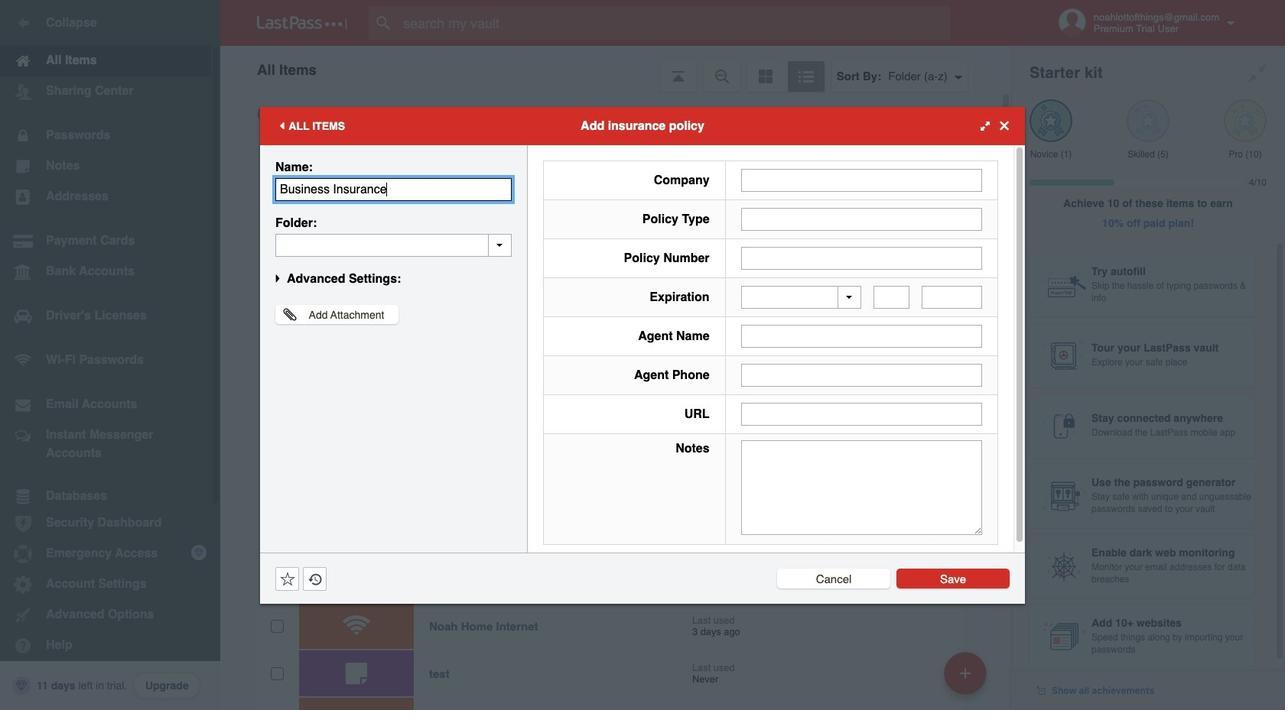 Task type: describe. For each thing, give the bounding box(es) containing it.
main navigation navigation
[[0, 0, 220, 711]]

Search search field
[[369, 6, 980, 40]]

new item navigation
[[939, 648, 996, 711]]

search my vault text field
[[369, 6, 980, 40]]



Task type: vqa. For each thing, say whether or not it's contained in the screenshot.
vault options navigation
yes



Task type: locate. For each thing, give the bounding box(es) containing it.
None text field
[[275, 178, 512, 201], [275, 234, 512, 257], [741, 247, 983, 270], [874, 286, 910, 309], [741, 325, 983, 348], [741, 403, 983, 426], [275, 178, 512, 201], [275, 234, 512, 257], [741, 247, 983, 270], [874, 286, 910, 309], [741, 325, 983, 348], [741, 403, 983, 426]]

None text field
[[741, 169, 983, 192], [741, 208, 983, 231], [922, 286, 983, 309], [741, 364, 983, 387], [741, 441, 983, 536], [741, 169, 983, 192], [741, 208, 983, 231], [922, 286, 983, 309], [741, 364, 983, 387], [741, 441, 983, 536]]

lastpass image
[[257, 16, 347, 30]]

new item image
[[960, 668, 971, 679]]

vault options navigation
[[220, 46, 1012, 92]]

dialog
[[260, 107, 1025, 604]]



